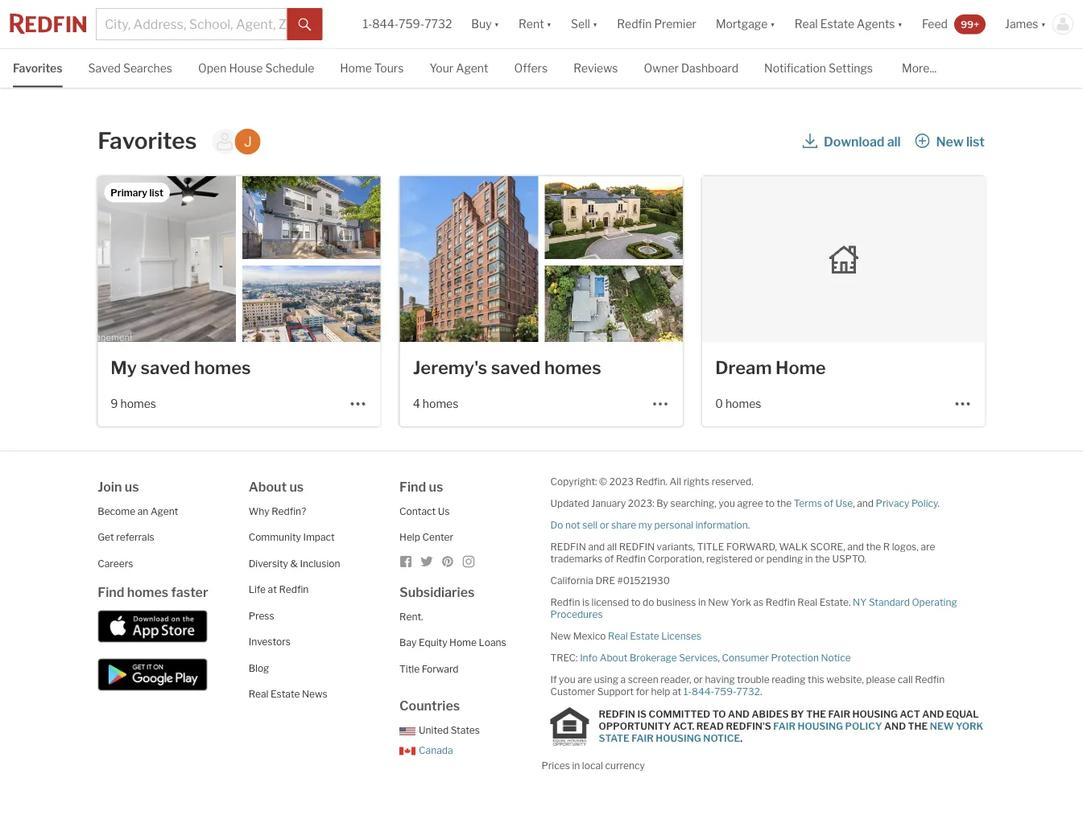 Task type: vqa. For each thing, say whether or not it's contained in the screenshot.
bottom Agent
yes



Task type: describe. For each thing, give the bounding box(es) containing it.
mortgage ▾
[[716, 17, 775, 31]]

new list button
[[915, 126, 986, 157]]

1 vertical spatial to
[[631, 597, 641, 609]]

diversity
[[249, 558, 288, 570]]

real left estate.
[[798, 597, 818, 609]]

if you are using a screen reader, or having trouble reading this website, please call redfin customer support for help at
[[551, 674, 945, 698]]

▾ inside real estate agents ▾ link
[[898, 17, 903, 31]]

. down trouble
[[760, 686, 762, 698]]

careers
[[98, 558, 133, 570]]

1 horizontal spatial and
[[884, 721, 906, 733]]

sell
[[583, 520, 598, 531]]

brokerage
[[630, 652, 677, 664]]

▾ for buy ▾
[[494, 17, 499, 31]]

fair housing policy link
[[774, 721, 882, 733]]

corporation,
[[648, 553, 704, 565]]

submit search image
[[299, 18, 311, 31]]

photo of 250 e 30th st unit 5b, new york, ny 10016 image
[[400, 176, 538, 342]]

real estate licenses link
[[608, 631, 702, 642]]

copyright: © 2023 redfin. all rights reserved.
[[551, 476, 754, 488]]

personal
[[655, 520, 694, 531]]

for
[[636, 686, 649, 698]]

operating
[[912, 597, 957, 609]]

not
[[565, 520, 580, 531]]

1 horizontal spatial estate
[[630, 631, 659, 642]]

opportunity
[[599, 721, 671, 733]]

9
[[111, 397, 118, 411]]

rent ▾ button
[[509, 0, 561, 48]]

1 horizontal spatial in
[[698, 597, 706, 609]]

mexico
[[573, 631, 606, 642]]

. down redfin's
[[740, 733, 743, 745]]

information
[[696, 520, 748, 531]]

2 horizontal spatial and
[[922, 709, 944, 721]]

reader,
[[661, 674, 692, 686]]

open house schedule link
[[198, 49, 314, 86]]

all inside redfin and all redfin variants, title forward, walk score, and the r logos, are trademarks of redfin corporation, registered or pending in the uspto.
[[607, 541, 617, 553]]

0 vertical spatial or
[[600, 520, 609, 531]]

a
[[621, 674, 626, 686]]

redfin and all redfin variants, title forward, walk score, and the r logos, are trademarks of redfin corporation, registered or pending in the uspto.
[[551, 541, 935, 565]]

your agent link
[[430, 49, 488, 86]]

bay
[[400, 638, 417, 649]]

agree
[[737, 498, 763, 509]]

download the redfin app on the apple app store image
[[98, 611, 207, 643]]

1 horizontal spatial ,
[[853, 498, 855, 509]]

or inside if you are using a screen reader, or having trouble reading this website, please call redfin customer support for help at
[[694, 674, 703, 686]]

james ▾
[[1005, 17, 1046, 31]]

0 vertical spatial of
[[824, 498, 834, 509]]

york
[[731, 597, 751, 609]]

1- for 1-844-759-7732
[[363, 17, 372, 31]]

download the redfin app from the google play store image
[[98, 659, 207, 691]]

us
[[438, 506, 450, 518]]

home tours link
[[340, 49, 404, 86]]

0 vertical spatial to
[[765, 498, 775, 509]]

find us
[[400, 479, 443, 495]]

2 vertical spatial in
[[572, 760, 580, 772]]

dre
[[596, 575, 615, 587]]

redfin right as
[[766, 597, 796, 609]]

owner
[[644, 62, 679, 75]]

inclusion
[[300, 558, 340, 570]]

us for join us
[[125, 479, 139, 495]]

redfin inside button
[[617, 17, 652, 31]]

redfin facebook image
[[400, 556, 412, 569]]

primary
[[111, 187, 147, 199]]

owner dashboard
[[644, 62, 739, 75]]

rent
[[519, 17, 544, 31]]

favorites link
[[13, 49, 62, 86]]

my
[[639, 520, 652, 531]]

all
[[670, 476, 681, 488]]

sell
[[571, 17, 590, 31]]

diversity & inclusion
[[249, 558, 340, 570]]

photo of 330 cedar ave image
[[242, 266, 381, 365]]

redfin premier
[[617, 17, 697, 31]]

0 horizontal spatial and
[[728, 709, 750, 721]]

1 vertical spatial ,
[[718, 652, 720, 664]]

mortgage ▾ button
[[706, 0, 785, 48]]

7732 for 1-844-759-7732 .
[[737, 686, 760, 698]]

become an agent
[[98, 506, 178, 518]]

new list
[[936, 134, 985, 149]]

press
[[249, 611, 274, 622]]

dashboard
[[681, 62, 739, 75]]

reviews
[[574, 62, 618, 75]]

more...
[[902, 62, 937, 75]]

title
[[697, 541, 724, 553]]

redfin inside if you are using a screen reader, or having trouble reading this website, please call redfin customer support for help at
[[915, 674, 945, 686]]

1 vertical spatial 1-844-759-7732 link
[[684, 686, 760, 698]]

equity
[[419, 638, 447, 649]]

1 vertical spatial new
[[708, 597, 729, 609]]

community
[[249, 532, 301, 544]]

. down agree
[[748, 520, 750, 531]]

join
[[98, 479, 122, 495]]

contact us button
[[400, 506, 450, 518]]

1 vertical spatial the
[[866, 541, 881, 553]]

do not sell or share my personal information .
[[551, 520, 750, 531]]

7732 for 1-844-759-7732
[[425, 17, 452, 31]]

my saved homes
[[111, 357, 251, 379]]

759- for 1-844-759-7732 .
[[715, 686, 737, 698]]

4
[[413, 397, 420, 411]]

1 horizontal spatial you
[[719, 498, 735, 509]]

become an agent button
[[98, 506, 178, 518]]

reviews link
[[574, 49, 618, 86]]

united
[[419, 725, 449, 737]]

about us
[[249, 479, 304, 495]]

fair inside the "redfin is committed to and abides by the fair housing act and equal opportunity act. read redfin's"
[[828, 709, 851, 721]]

support
[[597, 686, 634, 698]]

by
[[791, 709, 804, 721]]

by
[[657, 498, 669, 509]]

fair inside new york state fair housing notice
[[632, 733, 654, 745]]

real estate agents ▾
[[795, 17, 903, 31]]

us for find us
[[429, 479, 443, 495]]

screen
[[628, 674, 659, 686]]

list for new list
[[966, 134, 985, 149]]

saved for my
[[141, 357, 190, 379]]

homes for 9 homes
[[120, 397, 156, 411]]

0 vertical spatial favorites
[[13, 62, 62, 75]]

in inside redfin and all redfin variants, title forward, walk score, and the r logos, are trademarks of redfin corporation, registered or pending in the uspto.
[[805, 553, 813, 565]]

redfin pinterest image
[[441, 556, 454, 569]]

new mexico real estate licenses
[[551, 631, 702, 642]]

find for find us
[[400, 479, 426, 495]]

please
[[866, 674, 896, 686]]

saved searches link
[[88, 49, 172, 86]]

sell ▾ button
[[571, 0, 598, 48]]

&
[[290, 558, 298, 570]]

844- for 1-844-759-7732 .
[[692, 686, 715, 698]]

offers link
[[514, 49, 548, 86]]

0 homes
[[715, 397, 762, 411]]

countries
[[400, 699, 460, 714]]

trec: info about brokerage services , consumer protection notice
[[551, 652, 851, 664]]

homes for 4 homes
[[423, 397, 459, 411]]

download all
[[824, 134, 901, 149]]

1 horizontal spatial the
[[908, 721, 928, 733]]

all inside button
[[887, 134, 901, 149]]

loans
[[479, 638, 506, 649]]



Task type: locate. For each thing, give the bounding box(es) containing it.
▾ right james
[[1041, 17, 1046, 31]]

trec:
[[551, 652, 578, 664]]

0 vertical spatial estate
[[820, 17, 855, 31]]

redfin up trademarks
[[551, 541, 586, 553]]

real estate agents ▾ link
[[795, 0, 903, 48]]

estate for news
[[271, 689, 300, 701]]

new inside button
[[936, 134, 964, 149]]

do
[[551, 520, 563, 531]]

▾
[[494, 17, 499, 31], [547, 17, 552, 31], [593, 17, 598, 31], [770, 17, 775, 31], [898, 17, 903, 31], [1041, 17, 1046, 31]]

▾ for mortgage ▾
[[770, 17, 775, 31]]

is
[[582, 597, 590, 609]]

abides
[[752, 709, 789, 721]]

get
[[98, 532, 114, 544]]

2 horizontal spatial estate
[[820, 17, 855, 31]]

the
[[777, 498, 792, 509], [866, 541, 881, 553], [815, 553, 830, 565]]

real right mexico
[[608, 631, 628, 642]]

services
[[679, 652, 718, 664]]

r
[[883, 541, 890, 553]]

1 vertical spatial estate
[[630, 631, 659, 642]]

the down score,
[[815, 553, 830, 565]]

the up fair housing policy link
[[806, 709, 826, 721]]

0 horizontal spatial or
[[600, 520, 609, 531]]

1 horizontal spatial agent
[[456, 62, 488, 75]]

notice
[[703, 733, 740, 745]]

in down walk
[[805, 553, 813, 565]]

favorites left saved
[[13, 62, 62, 75]]

at right life
[[268, 584, 277, 596]]

real estate news button
[[249, 689, 328, 701]]

us
[[125, 479, 139, 495], [290, 479, 304, 495], [429, 479, 443, 495]]

canada
[[419, 745, 453, 757]]

jeremy's saved homes
[[413, 357, 601, 379]]

housing down by
[[798, 721, 843, 733]]

▾ right agents
[[898, 17, 903, 31]]

fair housing policy and the
[[774, 721, 930, 733]]

0 horizontal spatial ,
[[718, 652, 720, 664]]

the left r
[[866, 541, 881, 553]]

1 horizontal spatial home
[[450, 638, 477, 649]]

and down act
[[884, 721, 906, 733]]

redfin down &
[[279, 584, 309, 596]]

0 vertical spatial home
[[340, 62, 372, 75]]

2 horizontal spatial new
[[936, 134, 964, 149]]

1 vertical spatial you
[[559, 674, 576, 686]]

customer
[[551, 686, 595, 698]]

0 vertical spatial are
[[921, 541, 935, 553]]

home left tours
[[340, 62, 372, 75]]

photo of 608 w 6th st image
[[98, 176, 236, 342]]

1- for 1-844-759-7732 .
[[684, 686, 692, 698]]

and up the uspto.
[[848, 541, 864, 553]]

0 horizontal spatial favorites
[[13, 62, 62, 75]]

1 horizontal spatial 759-
[[715, 686, 737, 698]]

and right use
[[857, 498, 874, 509]]

all down share
[[607, 541, 617, 553]]

2 horizontal spatial in
[[805, 553, 813, 565]]

pending
[[767, 553, 803, 565]]

7732 down trouble
[[737, 686, 760, 698]]

2 us from the left
[[290, 479, 304, 495]]

0 horizontal spatial to
[[631, 597, 641, 609]]

home right the dream
[[776, 357, 826, 379]]

1 horizontal spatial all
[[887, 134, 901, 149]]

homes for 0 homes
[[726, 397, 762, 411]]

terms
[[794, 498, 822, 509]]

agent
[[456, 62, 488, 75], [151, 506, 178, 518]]

1-844-759-7732 link down having
[[684, 686, 760, 698]]

2 vertical spatial or
[[694, 674, 703, 686]]

0 vertical spatial in
[[805, 553, 813, 565]]

▾ for rent ▾
[[547, 17, 552, 31]]

redfin.
[[636, 476, 668, 488]]

all right download
[[887, 134, 901, 149]]

contact us
[[400, 506, 450, 518]]

photo of 55 beverly park way, beverly hills, ca 90210 image
[[545, 176, 683, 259]]

City, Address, School, Agent, ZIP search field
[[96, 8, 287, 40]]

0 horizontal spatial all
[[607, 541, 617, 553]]

home inside "link"
[[340, 62, 372, 75]]

▾ inside buy ▾ dropdown button
[[494, 17, 499, 31]]

trouble
[[737, 674, 770, 686]]

1 horizontal spatial us
[[290, 479, 304, 495]]

photo of 12733 mulholland dr, beverly hills, ca 90210 image
[[545, 266, 683, 365]]

of inside redfin and all redfin variants, title forward, walk score, and the r logos, are trademarks of redfin corporation, registered or pending in the uspto.
[[605, 553, 614, 565]]

us right join
[[125, 479, 139, 495]]

new for new list
[[936, 134, 964, 149]]

1 vertical spatial 1-
[[684, 686, 692, 698]]

the left "terms"
[[777, 498, 792, 509]]

of up california dre #01521930
[[605, 553, 614, 565]]

ny standard operating procedures link
[[551, 597, 957, 621]]

new up trec:
[[551, 631, 571, 642]]

why redfin?
[[249, 506, 306, 518]]

canadian flag image
[[400, 748, 416, 756]]

saved right my
[[141, 357, 190, 379]]

0 horizontal spatial find
[[98, 585, 124, 601]]

registered
[[706, 553, 753, 565]]

0 horizontal spatial at
[[268, 584, 277, 596]]

0 vertical spatial 759-
[[399, 17, 425, 31]]

844-
[[372, 17, 399, 31], [692, 686, 715, 698]]

consumer protection notice link
[[722, 652, 851, 664]]

, left privacy
[[853, 498, 855, 509]]

fair down the opportunity
[[632, 733, 654, 745]]

1 vertical spatial or
[[755, 553, 765, 565]]

are inside redfin and all redfin variants, title forward, walk score, and the r logos, are trademarks of redfin corporation, registered or pending in the uspto.
[[921, 541, 935, 553]]

0 horizontal spatial fair
[[632, 733, 654, 745]]

1 horizontal spatial at
[[673, 686, 682, 698]]

find homes faster
[[98, 585, 208, 601]]

1 vertical spatial of
[[605, 553, 614, 565]]

0 horizontal spatial housing
[[656, 733, 701, 745]]

▾ inside mortgage ▾ dropdown button
[[770, 17, 775, 31]]

help
[[400, 532, 420, 544]]

1 vertical spatial all
[[607, 541, 617, 553]]

are
[[921, 541, 935, 553], [578, 674, 592, 686]]

to
[[713, 709, 726, 721]]

#01521930
[[617, 575, 670, 587]]

.
[[938, 498, 940, 509], [748, 520, 750, 531], [760, 686, 762, 698], [740, 733, 743, 745]]

1 vertical spatial agent
[[151, 506, 178, 518]]

redfin left premier
[[617, 17, 652, 31]]

estate up info about brokerage services link
[[630, 631, 659, 642]]

referrals
[[116, 532, 154, 544]]

3 ▾ from the left
[[593, 17, 598, 31]]

the inside the "redfin is committed to and abides by the fair housing act and equal opportunity act. read redfin's"
[[806, 709, 826, 721]]

york
[[956, 721, 984, 733]]

in left local on the right of the page
[[572, 760, 580, 772]]

1 horizontal spatial are
[[921, 541, 935, 553]]

1- down reader,
[[684, 686, 692, 698]]

life at redfin
[[249, 584, 309, 596]]

real up notification settings link
[[795, 17, 818, 31]]

1 vertical spatial favorites
[[98, 127, 197, 155]]

us flag image
[[400, 728, 416, 736]]

redfin instagram image
[[462, 556, 475, 569]]

0 vertical spatial agent
[[456, 62, 488, 75]]

james
[[1005, 17, 1039, 31]]

1 horizontal spatial of
[[824, 498, 834, 509]]

0 horizontal spatial agent
[[151, 506, 178, 518]]

0 vertical spatial at
[[268, 584, 277, 596]]

saved
[[88, 62, 121, 75]]

community impact
[[249, 532, 335, 544]]

equal housing opportunity image
[[551, 708, 589, 747]]

1 horizontal spatial the
[[815, 553, 830, 565]]

0 vertical spatial the
[[777, 498, 792, 509]]

us for about us
[[290, 479, 304, 495]]

2 saved from the left
[[491, 357, 541, 379]]

6 ▾ from the left
[[1041, 17, 1046, 31]]

you up information
[[719, 498, 735, 509]]

about up why on the left bottom of page
[[249, 479, 287, 495]]

prices in local currency
[[542, 760, 645, 772]]

blog button
[[249, 663, 269, 675]]

find down careers "button"
[[98, 585, 124, 601]]

committed
[[649, 709, 711, 721]]

estate inside dropdown button
[[820, 17, 855, 31]]

center
[[422, 532, 453, 544]]

new down more...
[[936, 134, 964, 149]]

life at redfin button
[[249, 584, 309, 596]]

1 horizontal spatial favorites
[[98, 127, 197, 155]]

5 ▾ from the left
[[898, 17, 903, 31]]

fair down by
[[774, 721, 796, 733]]

0 vertical spatial about
[[249, 479, 287, 495]]

to right agree
[[765, 498, 775, 509]]

▾ for sell ▾
[[593, 17, 598, 31]]

and
[[728, 709, 750, 721], [922, 709, 944, 721], [884, 721, 906, 733]]

0 horizontal spatial you
[[559, 674, 576, 686]]

notification settings link
[[764, 49, 873, 86]]

notification
[[764, 62, 826, 75]]

california
[[551, 575, 593, 587]]

▾ for james ▾
[[1041, 17, 1046, 31]]

2 horizontal spatial us
[[429, 479, 443, 495]]

2 horizontal spatial housing
[[853, 709, 898, 721]]

act
[[900, 709, 920, 721]]

0 horizontal spatial 1-844-759-7732 link
[[363, 17, 452, 31]]

and up new
[[922, 709, 944, 721]]

9 homes
[[111, 397, 156, 411]]

estate left the news
[[271, 689, 300, 701]]

1-844-759-7732 link up tours
[[363, 17, 452, 31]]

ny standard operating procedures
[[551, 597, 957, 621]]

0 vertical spatial 1-
[[363, 17, 372, 31]]

redfin for and
[[551, 541, 586, 553]]

the down act
[[908, 721, 928, 733]]

1 horizontal spatial about
[[600, 652, 628, 664]]

1 vertical spatial at
[[673, 686, 682, 698]]

help
[[651, 686, 670, 698]]

1 vertical spatial home
[[776, 357, 826, 379]]

and down sell on the right of page
[[588, 541, 605, 553]]

0 horizontal spatial are
[[578, 674, 592, 686]]

download all button
[[802, 126, 902, 157]]

0 horizontal spatial the
[[777, 498, 792, 509]]

1 vertical spatial 844-
[[692, 686, 715, 698]]

1 us from the left
[[125, 479, 139, 495]]

2023
[[609, 476, 634, 488]]

0 horizontal spatial estate
[[271, 689, 300, 701]]

us up redfin?
[[290, 479, 304, 495]]

title forward button
[[400, 664, 459, 675]]

or down forward,
[[755, 553, 765, 565]]

7732 left buy
[[425, 17, 452, 31]]

real inside dropdown button
[[795, 17, 818, 31]]

bay equity home loans
[[400, 638, 506, 649]]

or right sell on the right of page
[[600, 520, 609, 531]]

use
[[836, 498, 853, 509]]

0 horizontal spatial in
[[572, 760, 580, 772]]

. right privacy
[[938, 498, 940, 509]]

redfin for is
[[599, 709, 635, 721]]

0 horizontal spatial us
[[125, 479, 139, 495]]

investors
[[249, 637, 291, 648]]

agent right the your
[[456, 62, 488, 75]]

2 vertical spatial the
[[815, 553, 830, 565]]

list for primary list
[[149, 187, 163, 199]]

housing inside new york state fair housing notice
[[656, 733, 701, 745]]

title
[[400, 664, 420, 675]]

0 horizontal spatial 844-
[[372, 17, 399, 31]]

0 vertical spatial ,
[[853, 498, 855, 509]]

in right "business"
[[698, 597, 706, 609]]

saved for jeremy's
[[491, 357, 541, 379]]

redfin down "my"
[[619, 541, 655, 553]]

find up contact
[[400, 479, 426, 495]]

policy
[[912, 498, 938, 509]]

1 vertical spatial about
[[600, 652, 628, 664]]

▾ right mortgage
[[770, 17, 775, 31]]

or down the services
[[694, 674, 703, 686]]

open house schedule
[[198, 62, 314, 75]]

as
[[754, 597, 764, 609]]

new york state fair housing notice link
[[599, 721, 984, 745]]

at down reader,
[[673, 686, 682, 698]]

0 horizontal spatial new
[[551, 631, 571, 642]]

0 horizontal spatial of
[[605, 553, 614, 565]]

of left use
[[824, 498, 834, 509]]

owner dashboard link
[[644, 49, 739, 86]]

list
[[966, 134, 985, 149], [149, 187, 163, 199]]

uspto.
[[832, 553, 867, 565]]

us up us
[[429, 479, 443, 495]]

new for new mexico real estate licenses
[[551, 631, 571, 642]]

redfin twitter image
[[421, 556, 433, 569]]

canada link
[[400, 745, 453, 757]]

▾ inside sell ▾ dropdown button
[[593, 17, 598, 31]]

you up customer
[[559, 674, 576, 686]]

get referrals button
[[98, 532, 154, 544]]

2 horizontal spatial or
[[755, 553, 765, 565]]

do not sell or share my personal information link
[[551, 520, 748, 531]]

2 ▾ from the left
[[547, 17, 552, 31]]

photo of 235 linden ave image
[[242, 176, 381, 259]]

▾ right rent
[[547, 17, 552, 31]]

1 ▾ from the left
[[494, 17, 499, 31]]

homes for find homes faster
[[127, 585, 169, 601]]

1 horizontal spatial housing
[[798, 721, 843, 733]]

housing inside the "redfin is committed to and abides by the fair housing act and equal opportunity act. read redfin's"
[[853, 709, 898, 721]]

0 horizontal spatial about
[[249, 479, 287, 495]]

1 horizontal spatial 7732
[[737, 686, 760, 698]]

759- down having
[[715, 686, 737, 698]]

, up having
[[718, 652, 720, 664]]

estate left agents
[[820, 17, 855, 31]]

favorites up primary list
[[98, 127, 197, 155]]

housing down act.
[[656, 733, 701, 745]]

sell ▾ button
[[561, 0, 608, 48]]

▾ right "sell"
[[593, 17, 598, 31]]

1 vertical spatial list
[[149, 187, 163, 199]]

3 us from the left
[[429, 479, 443, 495]]

home left loans at the bottom left of the page
[[450, 638, 477, 649]]

real estate news
[[249, 689, 328, 701]]

or
[[600, 520, 609, 531], [755, 553, 765, 565], [694, 674, 703, 686]]

community impact button
[[249, 532, 335, 544]]

2 horizontal spatial the
[[866, 541, 881, 553]]

844- down having
[[692, 686, 715, 698]]

redfin's
[[726, 721, 771, 733]]

▾ right buy
[[494, 17, 499, 31]]

844- up tours
[[372, 17, 399, 31]]

redfin up procedures
[[551, 597, 580, 609]]

0 vertical spatial find
[[400, 479, 426, 495]]

real down blog button
[[249, 689, 269, 701]]

are right logos,
[[921, 541, 935, 553]]

4 ▾ from the left
[[770, 17, 775, 31]]

agent right "an"
[[151, 506, 178, 518]]

at inside if you are using a screen reader, or having trouble reading this website, please call redfin customer support for help at
[[673, 686, 682, 698]]

new left york
[[708, 597, 729, 609]]

1 vertical spatial 7732
[[737, 686, 760, 698]]

▾ inside rent ▾ dropdown button
[[547, 17, 552, 31]]

2 horizontal spatial home
[[776, 357, 826, 379]]

1 horizontal spatial new
[[708, 597, 729, 609]]

score,
[[810, 541, 845, 553]]

and up redfin's
[[728, 709, 750, 721]]

list inside button
[[966, 134, 985, 149]]

759- up tours
[[399, 17, 425, 31]]

1 horizontal spatial 844-
[[692, 686, 715, 698]]

redfin inside the "redfin is committed to and abides by the fair housing act and equal opportunity act. read redfin's"
[[599, 709, 635, 721]]

0 vertical spatial 7732
[[425, 17, 452, 31]]

0 vertical spatial 1-844-759-7732 link
[[363, 17, 452, 31]]

1- up home tours "link"
[[363, 17, 372, 31]]

1 horizontal spatial fair
[[774, 721, 796, 733]]

1 vertical spatial find
[[98, 585, 124, 601]]

rent. button
[[400, 611, 423, 623]]

0 horizontal spatial list
[[149, 187, 163, 199]]

844- for 1-844-759-7732
[[372, 17, 399, 31]]

759- for 1-844-759-7732
[[399, 17, 425, 31]]

0 horizontal spatial 759-
[[399, 17, 425, 31]]

0 horizontal spatial 7732
[[425, 17, 452, 31]]

redfin up the opportunity
[[599, 709, 635, 721]]

2 horizontal spatial fair
[[828, 709, 851, 721]]

estate for agents
[[820, 17, 855, 31]]

in
[[805, 553, 813, 565], [698, 597, 706, 609], [572, 760, 580, 772]]

1 saved from the left
[[141, 357, 190, 379]]

about up using
[[600, 652, 628, 664]]

fair up fair housing policy link
[[828, 709, 851, 721]]

find for find homes faster
[[98, 585, 124, 601]]

saved right jeremy's
[[491, 357, 541, 379]]

dream
[[715, 357, 772, 379]]

redfin inside redfin and all redfin variants, title forward, walk score, and the r logos, are trademarks of redfin corporation, registered or pending in the uspto.
[[616, 553, 646, 565]]

0 vertical spatial list
[[966, 134, 985, 149]]

0 horizontal spatial home
[[340, 62, 372, 75]]

to left do
[[631, 597, 641, 609]]

redfin right call
[[915, 674, 945, 686]]

1 horizontal spatial 1-
[[684, 686, 692, 698]]

1 vertical spatial in
[[698, 597, 706, 609]]

redfin up #01521930
[[616, 553, 646, 565]]

you inside if you are using a screen reader, or having trouble reading this website, please call redfin customer support for help at
[[559, 674, 576, 686]]

or inside redfin and all redfin variants, title forward, walk score, and the r logos, are trademarks of redfin corporation, registered or pending in the uspto.
[[755, 553, 765, 565]]

is
[[637, 709, 647, 721]]

are up customer
[[578, 674, 592, 686]]

housing up policy
[[853, 709, 898, 721]]

my
[[111, 357, 137, 379]]

call
[[898, 674, 913, 686]]

1 horizontal spatial saved
[[491, 357, 541, 379]]

life
[[249, 584, 266, 596]]

are inside if you are using a screen reader, or having trouble reading this website, please call redfin customer support for help at
[[578, 674, 592, 686]]

0 vertical spatial you
[[719, 498, 735, 509]]

1-
[[363, 17, 372, 31], [684, 686, 692, 698]]



